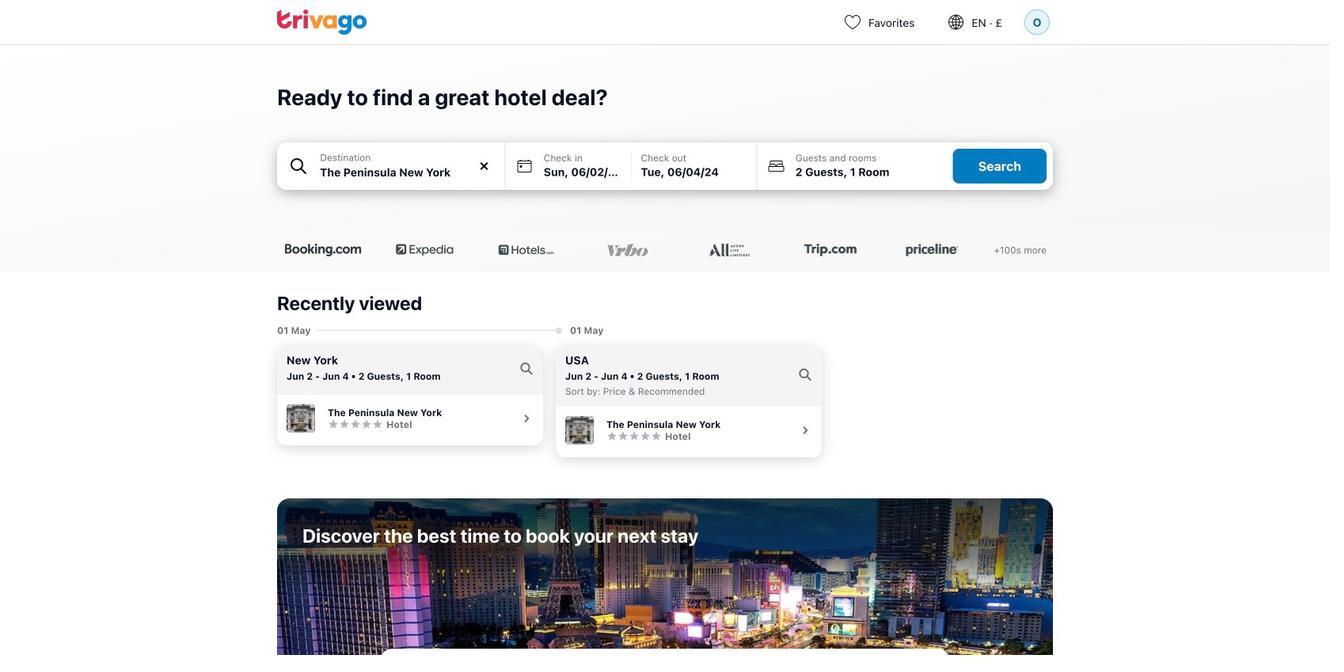 Task type: vqa. For each thing, say whether or not it's contained in the screenshot.
NEW YORK image
no



Task type: locate. For each thing, give the bounding box(es) containing it.
expedia image
[[385, 244, 464, 257]]

None field
[[277, 143, 505, 190]]

vrbo image
[[588, 244, 667, 257]]

trivago logo image
[[277, 10, 368, 35]]

accor image
[[690, 244, 769, 257]]



Task type: describe. For each thing, give the bounding box(es) containing it.
booking.com image
[[284, 244, 363, 257]]

Where to? search field
[[320, 164, 496, 181]]

trip.com image
[[791, 244, 870, 257]]

hotels.com image
[[487, 244, 566, 257]]

priceline image
[[893, 244, 972, 257]]

clear image
[[477, 159, 492, 173]]



